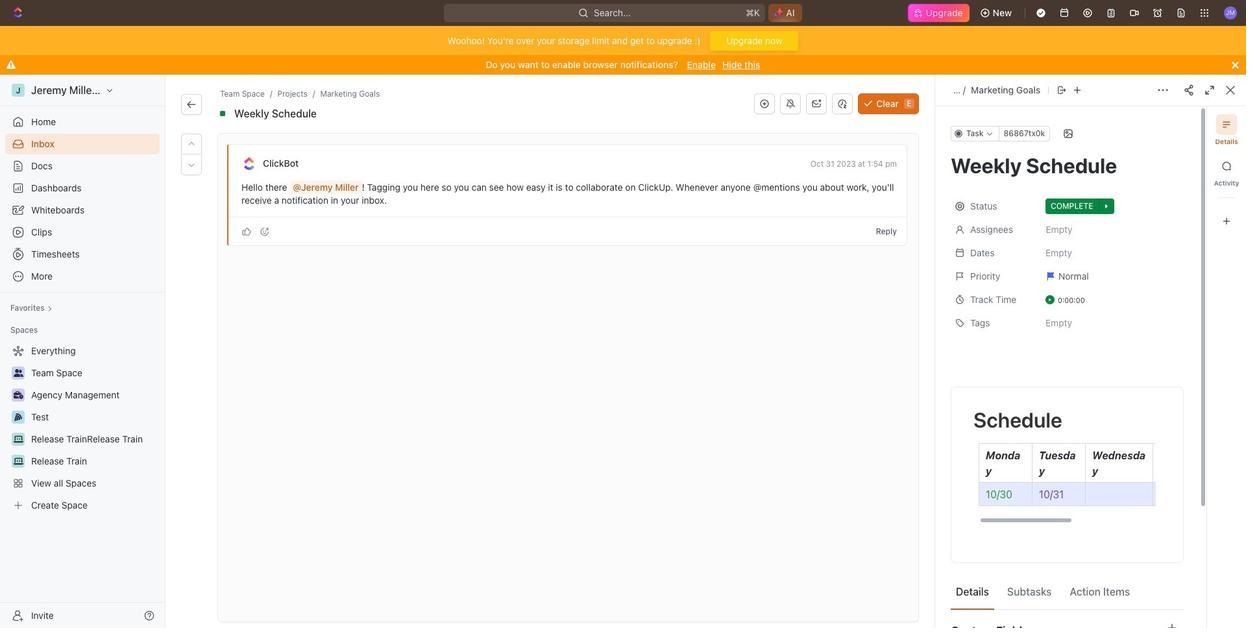 Task type: vqa. For each thing, say whether or not it's contained in the screenshot.
Dialog
no



Task type: locate. For each thing, give the bounding box(es) containing it.
laptop code image
[[13, 436, 23, 443], [13, 458, 23, 465]]

0 vertical spatial laptop code image
[[13, 436, 23, 443]]

2 laptop code image from the top
[[13, 458, 23, 465]]

pizza slice image
[[14, 414, 22, 421]]

business time image
[[13, 391, 23, 399]]

1 vertical spatial laptop code image
[[13, 458, 23, 465]]

tree
[[5, 341, 160, 516]]

tree inside sidebar navigation
[[5, 341, 160, 516]]

jeremy miller's workspace, , element
[[12, 84, 25, 97]]

Edit task name text field
[[951, 153, 1184, 178]]



Task type: describe. For each thing, give the bounding box(es) containing it.
task sidebar navigation tab list
[[1213, 114, 1241, 232]]

1 laptop code image from the top
[[13, 436, 23, 443]]

user group image
[[13, 369, 23, 377]]

sidebar navigation
[[0, 75, 168, 628]]



